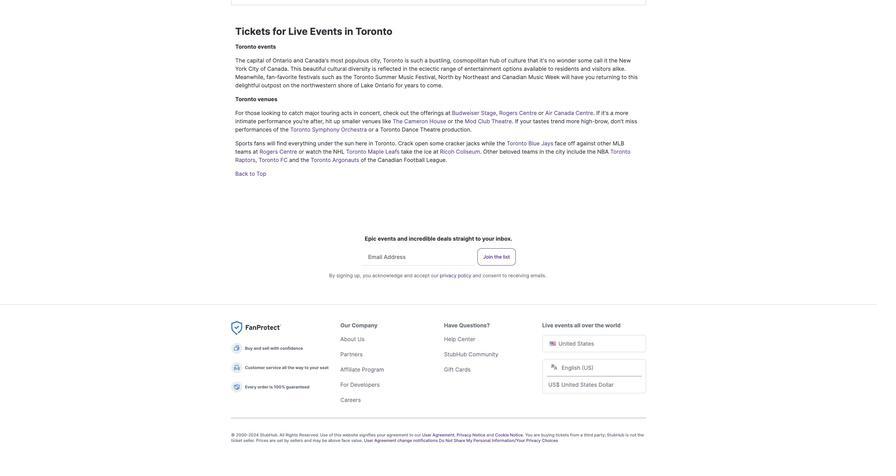 Task type: describe. For each thing, give the bounding box(es) containing it.
in inside "the capital of ontario and canada's most populous city, toronto is such a bustling, cosmopolitan hub of culture that it's no wonder some call it the new york city of canada. this beautiful cultural diversity is reflected in the eclectic range of entertainment options available to residents and visitors alike. meanwhile, fan-favorite festivals such as the toronto summer music festival, north by northeast and canadian music week will have you returning to this delightful outpost on the northwestern shore of lake ontario for years to come."
[[403, 65, 408, 72]]

to right consent
[[503, 273, 507, 279]]

0 horizontal spatial are
[[270, 439, 276, 444]]

against
[[577, 140, 596, 147]]

the right the it
[[609, 57, 618, 64]]

and left accept
[[404, 273, 413, 279]]

to down festival,
[[420, 82, 426, 89]]

brow,
[[595, 118, 609, 125]]

for developers
[[341, 382, 380, 389]]

cards
[[456, 367, 471, 374]]

and right fc
[[289, 157, 299, 164]]

city
[[556, 148, 566, 155]]

2 horizontal spatial at
[[446, 110, 451, 117]]

in right acts
[[354, 110, 358, 117]]

rogers centre link for or
[[500, 110, 537, 117]]

your left seat
[[310, 366, 319, 371]]

inbox.
[[496, 236, 513, 243]]

world
[[606, 322, 621, 329]]

of right city
[[261, 65, 266, 72]]

toronto symphony orchestra or a toronto dance theatre production.
[[290, 126, 472, 133]]

receiving
[[509, 273, 530, 279]]

jacks
[[467, 140, 480, 147]]

1 vertical spatial ontario
[[375, 82, 394, 89]]

blue
[[529, 140, 540, 147]]

epic
[[365, 236, 377, 243]]

city
[[249, 65, 259, 72]]

your inside . if your tastes trend more high-brow, don't miss performances of the
[[520, 118, 532, 125]]

returning
[[597, 74, 620, 81]]

1 horizontal spatial ,
[[455, 433, 456, 438]]

us$
[[549, 382, 560, 389]]

0 horizontal spatial canadian
[[378, 157, 403, 164]]

every
[[245, 385, 257, 390]]

events for toronto
[[258, 43, 276, 50]]

fan protect gurantee image
[[231, 322, 281, 336]]

back to top
[[235, 171, 266, 177]]

out
[[401, 110, 409, 117]]

toronto inside the toronto raptors
[[611, 148, 631, 155]]

(us)
[[582, 365, 594, 372]]

signifies
[[359, 433, 376, 438]]

guaranteed
[[286, 385, 310, 390]]

0 horizontal spatial you
[[363, 273, 371, 279]]

you're
[[293, 118, 309, 125]]

user agreement change notifications link
[[364, 439, 438, 444]]

help
[[444, 336, 456, 343]]

notifications
[[413, 439, 438, 444]]

gift cards
[[444, 367, 471, 374]]

a inside "the capital of ontario and canada's most populous city, toronto is such a bustling, cosmopolitan hub of culture that it's no wonder some call it the new york city of canada. this beautiful cultural diversity is reflected in the eclectic range of entertainment options available to residents and visitors alike. meanwhile, fan-favorite festivals such as the toronto summer music festival, north by northeast and canadian music week will have you returning to this delightful outpost on the northwestern shore of lake ontario for years to come."
[[425, 57, 428, 64]]

2 horizontal spatial centre
[[576, 110, 594, 117]]

of right the range
[[458, 65, 463, 72]]

1 notice from the left
[[473, 433, 486, 438]]

prices
[[256, 439, 269, 444]]

performance
[[258, 118, 292, 125]]

north
[[439, 74, 454, 81]]

will inside "the capital of ontario and canada's most populous city, toronto is such a bustling, cosmopolitan hub of culture that it's no wonder some call it the new york city of canada. this beautiful cultural diversity is reflected in the eclectic range of entertainment options available to residents and visitors alike. meanwhile, fan-favorite festivals such as the toronto summer music festival, north by northeast and canadian music week will have you returning to this delightful outpost on the northwestern shore of lake ontario for years to come."
[[562, 74, 570, 81]]

that
[[528, 57, 538, 64]]

affiliate
[[341, 367, 361, 374]]

. for it's
[[594, 110, 595, 117]]

2024
[[249, 433, 259, 438]]

0 vertical spatial ontario
[[273, 57, 292, 64]]

0 horizontal spatial rogers
[[260, 148, 278, 155]]

a inside . you are buying tickets from a third party; stubhub is not the ticket seller. prices are set by sellers and may be above face value.
[[581, 433, 583, 438]]

0 horizontal spatial live
[[288, 26, 308, 37]]

0 vertical spatial privacy
[[457, 433, 472, 438]]

for for for those looking to catch major touring acts in concert, check out the offerings at budweiser stage , rogers centre or air canada centre
[[235, 110, 244, 117]]

and down entertainment
[[491, 74, 501, 81]]

toronto up the reflected
[[383, 57, 403, 64]]

most
[[331, 57, 344, 64]]

way
[[296, 366, 304, 371]]

as
[[336, 74, 342, 81]]

cultural
[[328, 65, 347, 72]]

tickets
[[235, 26, 271, 37]]

in down jays
[[540, 148, 544, 155]]

events for epic
[[378, 236, 396, 243]]

ticket
[[231, 439, 242, 444]]

looking
[[262, 110, 281, 117]]

the down the watch
[[301, 157, 309, 164]]

it's inside . if it's a more intimate performance you're after, hit up smaller venues like
[[602, 110, 609, 117]]

more inside . if your tastes trend more high-brow, don't miss performances of the
[[567, 118, 580, 125]]

range
[[441, 65, 456, 72]]

to left catch
[[282, 110, 287, 117]]

to inside "button"
[[250, 171, 255, 177]]

the down under
[[323, 148, 332, 155]]

culture
[[508, 57, 526, 64]]

toronto left fc
[[259, 157, 279, 164]]

every order is 100% guaranteed
[[245, 385, 310, 390]]

the for the cameron house or the mod club theatre
[[393, 118, 403, 125]]

with
[[270, 346, 279, 351]]

do
[[439, 439, 445, 444]]

2000-
[[236, 433, 249, 438]]

and inside . you are buying tickets from a third party; stubhub is not the ticket seller. prices are set by sellers and may be above face value.
[[304, 439, 312, 444]]

toronto up , toronto fc and the toronto argonauts of the canadian football league.
[[346, 148, 367, 155]]

0 vertical spatial stubhub
[[444, 351, 467, 358]]

the inside . if your tastes trend more high-brow, don't miss performances of the
[[280, 126, 289, 133]]

1 vertical spatial agreement
[[375, 439, 397, 444]]

toronto up beloved
[[507, 140, 527, 147]]

toronto down tickets
[[235, 43, 257, 50]]

toronto venues
[[235, 96, 278, 103]]

leafs
[[386, 148, 400, 155]]

week
[[546, 74, 560, 81]]

to up change
[[410, 433, 414, 438]]

all for the
[[282, 366, 287, 371]]

the right the over
[[595, 322, 604, 329]]

or up production.
[[448, 118, 453, 125]]

ice
[[424, 148, 432, 155]]

and left incredible
[[398, 236, 408, 243]]

fan-
[[267, 74, 277, 81]]

1 horizontal spatial centre
[[519, 110, 537, 117]]

include
[[567, 148, 586, 155]]

tastes
[[533, 118, 550, 125]]

is up years
[[405, 57, 409, 64]]

while
[[482, 140, 495, 147]]

the up festival,
[[409, 65, 418, 72]]

hit
[[326, 118, 332, 125]]

in right events
[[345, 26, 353, 37]]

and up have
[[581, 65, 591, 72]]

theatre for club
[[492, 118, 512, 125]]

watch
[[306, 148, 322, 155]]

to right way
[[305, 366, 309, 371]]

the left way
[[288, 366, 295, 371]]

the up production.
[[455, 118, 464, 125]]

touring
[[321, 110, 340, 117]]

center
[[458, 336, 476, 343]]

0 horizontal spatial venues
[[258, 96, 278, 103]]

gift
[[444, 367, 454, 374]]

over
[[582, 322, 594, 329]]

up
[[334, 118, 340, 125]]

partners link
[[341, 351, 363, 358]]

events
[[310, 26, 343, 37]]

1 horizontal spatial are
[[534, 433, 540, 438]]

Email Address email field
[[363, 249, 475, 266]]

100%
[[274, 385, 285, 390]]

a inside . if it's a more intimate performance you're after, hit up smaller venues like
[[611, 110, 614, 117]]

choices
[[542, 439, 558, 444]]

. for are
[[523, 433, 524, 438]]

years
[[405, 82, 419, 89]]

high-
[[581, 118, 595, 125]]

the down against
[[587, 148, 596, 155]]

of up above
[[329, 433, 333, 438]]

come.
[[427, 82, 443, 89]]

the up nhl
[[335, 140, 343, 147]]

1 horizontal spatial at
[[434, 148, 439, 155]]

in up toronto maple leafs link
[[369, 140, 373, 147]]

company
[[352, 322, 378, 329]]

available
[[524, 65, 547, 72]]

open
[[415, 140, 428, 147]]

the down jays
[[546, 148, 554, 155]]

. if your tastes trend more high-brow, don't miss performances of the
[[235, 118, 638, 133]]

the for the capital of ontario and canada's most populous city, toronto is such a bustling, cosmopolitan hub of culture that it's no wonder some call it the new york city of canada. this beautiful cultural diversity is reflected in the eclectic range of entertainment options available to residents and visitors alike. meanwhile, fan-favorite festivals such as the toronto summer music festival, north by northeast and canadian music week will have you returning to this delightful outpost on the northwestern shore of lake ontario for years to come.
[[235, 57, 245, 64]]

the up beloved
[[497, 140, 505, 147]]

help center link
[[444, 336, 476, 343]]

1 vertical spatial states
[[581, 382, 597, 389]]

toronto symphony orchestra link
[[290, 126, 367, 133]]

a up the toronto. on the top
[[376, 126, 379, 133]]

0 horizontal spatial ,
[[256, 157, 257, 164]]

1 horizontal spatial agreement
[[433, 433, 455, 438]]

toronto.
[[375, 140, 397, 147]]

. you are buying tickets from a third party; stubhub is not the ticket seller. prices are set by sellers and may be above face value.
[[231, 433, 644, 444]]

. for your
[[512, 118, 514, 125]]

cracker
[[446, 140, 465, 147]]

ricoh
[[440, 148, 455, 155]]

after,
[[311, 118, 324, 125]]

toronto blue jays link
[[507, 140, 554, 147]]

sellers
[[290, 439, 303, 444]]

canadian inside "the capital of ontario and canada's most populous city, toronto is such a bustling, cosmopolitan hub of culture that it's no wonder some call it the new york city of canada. this beautiful cultural diversity is reflected in the eclectic range of entertainment options available to residents and visitors alike. meanwhile, fan-favorite festivals such as the toronto summer music festival, north by northeast and canadian music week will have you returning to this delightful outpost on the northwestern shore of lake ontario for years to come."
[[502, 74, 527, 81]]

or down "everything"
[[299, 148, 304, 155]]

of down toronto maple leafs link
[[361, 157, 366, 164]]

1 horizontal spatial live
[[543, 322, 554, 329]]

festival,
[[416, 74, 437, 81]]

information/your
[[492, 439, 525, 444]]

residents
[[555, 65, 580, 72]]

to right straight
[[476, 236, 481, 243]]

toronto up lake
[[354, 74, 374, 81]]

1 vertical spatial this
[[334, 433, 342, 438]]

york
[[235, 65, 247, 72]]

other
[[483, 148, 498, 155]]

of up canada.
[[266, 57, 271, 64]]

for developers link
[[341, 382, 380, 389]]

bustling,
[[429, 57, 452, 64]]

1 vertical spatial our
[[415, 433, 421, 438]]

is right 'order'
[[270, 385, 273, 390]]

theatre for dance
[[420, 126, 441, 133]]

teams inside face off against other mlb teams at
[[235, 148, 251, 155]]



Task type: vqa. For each thing, say whether or not it's contained in the screenshot.
Section 317 | Row K's clear
no



Task type: locate. For each thing, give the bounding box(es) containing it.
for right tickets
[[273, 26, 286, 37]]

or left air
[[539, 110, 544, 117]]

if for your
[[515, 118, 519, 125]]

0 horizontal spatial at
[[253, 148, 258, 155]]

face inside . you are buying tickets from a third party; stubhub is not the ticket seller. prices are set by sellers and may be above face value.
[[342, 439, 350, 444]]

0 horizontal spatial for
[[273, 26, 286, 37]]

are right you
[[534, 433, 540, 438]]

the down check
[[393, 118, 403, 125]]

of left lake
[[354, 82, 360, 89]]

0 vertical spatial face
[[555, 140, 567, 147]]

toronto maple leafs link
[[346, 148, 400, 155]]

1 horizontal spatial some
[[578, 57, 593, 64]]

reflected
[[378, 65, 402, 72]]

1 vertical spatial all
[[282, 366, 287, 371]]

2 teams from the left
[[522, 148, 538, 155]]

the inside . you are buying tickets from a third party; stubhub is not the ticket seller. prices are set by sellers and may be above face value.
[[638, 433, 644, 438]]

offerings
[[421, 110, 444, 117]]

our right accept
[[431, 273, 439, 279]]

0 horizontal spatial agreement
[[375, 439, 397, 444]]

my
[[467, 439, 473, 444]]

1 vertical spatial user
[[364, 439, 374, 444]]

more inside . if it's a more intimate performance you're after, hit up smaller venues like
[[615, 110, 629, 117]]

1 vertical spatial if
[[515, 118, 519, 125]]

you inside "the capital of ontario and canada's most populous city, toronto is such a bustling, cosmopolitan hub of culture that it's no wonder some call it the new york city of canada. this beautiful cultural diversity is reflected in the eclectic range of entertainment options available to residents and visitors alike. meanwhile, fan-favorite festivals such as the toronto summer music festival, north by northeast and canadian music week will have you returning to this delightful outpost on the northwestern shore of lake ontario for years to come."
[[586, 74, 595, 81]]

careers
[[341, 397, 361, 404]]

0 horizontal spatial such
[[322, 74, 334, 81]]

centre up high-
[[576, 110, 594, 117]]

the inside "the capital of ontario and canada's most populous city, toronto is such a bustling, cosmopolitan hub of culture that it's no wonder some call it the new york city of canada. this beautiful cultural diversity is reflected in the eclectic range of entertainment options available to residents and visitors alike. meanwhile, fan-favorite festivals such as the toronto summer music festival, north by northeast and canadian music week will have you returning to this delightful outpost on the northwestern shore of lake ontario for years to come."
[[235, 57, 245, 64]]

1 music from the left
[[399, 74, 414, 81]]

our company
[[341, 322, 378, 329]]

the
[[235, 57, 245, 64], [393, 118, 403, 125]]

0 vertical spatial canadian
[[502, 74, 527, 81]]

for for for developers
[[341, 382, 349, 389]]

2 horizontal spatial events
[[555, 322, 573, 329]]

stubhub community link
[[444, 351, 499, 358]]

.
[[594, 110, 595, 117], [512, 118, 514, 125], [480, 148, 482, 155], [523, 433, 524, 438]]

up,
[[354, 273, 362, 279]]

music up years
[[399, 74, 414, 81]]

0 vertical spatial more
[[615, 110, 629, 117]]

1 horizontal spatial user
[[422, 433, 432, 438]]

0 horizontal spatial some
[[430, 140, 444, 147]]

the inside button
[[495, 254, 502, 260]]

united states button
[[543, 336, 646, 360]]

. up high-
[[594, 110, 595, 117]]

toronto up city,
[[356, 26, 393, 37]]

football
[[404, 157, 425, 164]]

. inside . if your tastes trend more high-brow, don't miss performances of the
[[512, 118, 514, 125]]

accept
[[414, 273, 430, 279]]

the down open
[[414, 148, 423, 155]]

1 horizontal spatial such
[[411, 57, 423, 64]]

centre up fc
[[280, 148, 297, 155]]

teams down sports
[[235, 148, 251, 155]]

1 vertical spatial theatre
[[420, 126, 441, 133]]

0 horizontal spatial all
[[282, 366, 287, 371]]

language_20x20 image
[[551, 364, 558, 371]]

canadian
[[502, 74, 527, 81], [378, 157, 403, 164]]

you right up,
[[363, 273, 371, 279]]

events up "capital"
[[258, 43, 276, 50]]

not
[[630, 433, 637, 438]]

festivals
[[299, 74, 320, 81]]

if inside . if it's a more intimate performance you're after, hit up smaller venues like
[[597, 110, 600, 117]]

venues up looking
[[258, 96, 278, 103]]

is inside . you are buying tickets from a third party; stubhub is not the ticket seller. prices are set by sellers and may be above face value.
[[626, 433, 629, 438]]

budweiser stage link
[[452, 110, 496, 117]]

the right not
[[638, 433, 644, 438]]

states down (us)
[[581, 382, 597, 389]]

1 horizontal spatial our
[[431, 273, 439, 279]]

1 horizontal spatial if
[[597, 110, 600, 117]]

other
[[598, 140, 612, 147]]

more
[[615, 110, 629, 117], [567, 118, 580, 125]]

or down concert,
[[369, 126, 374, 133]]

0 horizontal spatial will
[[267, 140, 275, 147]]

0 vertical spatial are
[[534, 433, 540, 438]]

is down city,
[[372, 65, 377, 72]]

1 vertical spatial canadian
[[378, 157, 403, 164]]

rogers centre link up tastes
[[500, 110, 537, 117]]

0 horizontal spatial face
[[342, 439, 350, 444]]

2 music from the left
[[529, 74, 544, 81]]

venues inside . if it's a more intimate performance you're after, hit up smaller venues like
[[362, 118, 381, 125]]

new
[[620, 57, 631, 64]]

catch
[[289, 110, 303, 117]]

united states
[[559, 341, 594, 348]]

stubhub inside . you are buying tickets from a third party; stubhub is not the ticket seller. prices are set by sellers and may be above face value.
[[607, 433, 625, 438]]

0 vertical spatial rogers centre link
[[500, 110, 537, 117]]

0 vertical spatial such
[[411, 57, 423, 64]]

theatre down house
[[420, 126, 441, 133]]

0 vertical spatial theatre
[[492, 118, 512, 125]]

summer
[[375, 74, 397, 81]]

1 horizontal spatial music
[[529, 74, 544, 81]]

. if it's a more intimate performance you're after, hit up smaller venues like
[[235, 110, 629, 125]]

some inside "the capital of ontario and canada's most populous city, toronto is such a bustling, cosmopolitan hub of culture that it's no wonder some call it the new york city of canada. this beautiful cultural diversity is reflected in the eclectic range of entertainment options available to residents and visitors alike. meanwhile, fan-favorite festivals such as the toronto summer music festival, north by northeast and canadian music week will have you returning to this delightful outpost on the northwestern shore of lake ontario for years to come."
[[578, 57, 593, 64]]

0 vertical spatial our
[[431, 273, 439, 279]]

privacy up share
[[457, 433, 472, 438]]

0 vertical spatial if
[[597, 110, 600, 117]]

use
[[320, 433, 328, 438]]

rogers up toronto fc link
[[260, 148, 278, 155]]

0 vertical spatial ,
[[496, 110, 498, 117]]

it's left no
[[540, 57, 547, 64]]

0 vertical spatial all
[[575, 322, 581, 329]]

customer
[[245, 366, 265, 371]]

1 vertical spatial stubhub
[[607, 433, 625, 438]]

by inside . you are buying tickets from a third party; stubhub is not the ticket seller. prices are set by sellers and may be above face value.
[[284, 439, 289, 444]]

it's inside "the capital of ontario and canada's most populous city, toronto is such a bustling, cosmopolitan hub of culture that it's no wonder some call it the new york city of canada. this beautiful cultural diversity is reflected in the eclectic range of entertainment options available to residents and visitors alike. meanwhile, fan-favorite festivals such as the toronto summer music festival, north by northeast and canadian music week will have you returning to this delightful outpost on the northwestern shore of lake ontario for years to come."
[[540, 57, 547, 64]]

will left the find in the left of the page
[[267, 140, 275, 147]]

1 horizontal spatial this
[[629, 74, 638, 81]]

sports fans will find everything under the sun here in toronto. crack open some cracker jacks while the toronto blue jays
[[235, 140, 554, 147]]

miss
[[626, 118, 638, 125]]

major
[[305, 110, 320, 117]]

1 vertical spatial rogers
[[260, 148, 278, 155]]

in
[[345, 26, 353, 37], [403, 65, 408, 72], [354, 110, 358, 117], [369, 140, 373, 147], [540, 148, 544, 155]]

your left inbox. on the right
[[483, 236, 495, 243]]

toronto down the watch
[[311, 157, 331, 164]]

signing
[[337, 273, 353, 279]]

1 horizontal spatial you
[[586, 74, 595, 81]]

0 vertical spatial united
[[559, 341, 576, 348]]

your left tastes
[[520, 118, 532, 125]]

1 vertical spatial venues
[[362, 118, 381, 125]]

0 horizontal spatial user
[[364, 439, 374, 444]]

mlb
[[613, 140, 625, 147]]

united inside button
[[559, 341, 576, 348]]

and left sell
[[254, 346, 261, 351]]

or
[[539, 110, 544, 117], [448, 118, 453, 125], [369, 126, 374, 133], [299, 148, 304, 155]]

toronto down the delightful on the left top
[[235, 96, 257, 103]]

you
[[526, 433, 533, 438]]

user
[[422, 433, 432, 438], [364, 439, 374, 444]]

if for it's
[[597, 110, 600, 117]]

0 vertical spatial rogers
[[500, 110, 518, 117]]

for down affiliate
[[341, 382, 349, 389]]

the up the york
[[235, 57, 245, 64]]

rogers centre link for or watch the nhl
[[260, 148, 297, 155]]

at right ice
[[434, 148, 439, 155]]

acts
[[341, 110, 352, 117]]

1 vertical spatial some
[[430, 140, 444, 147]]

concert,
[[360, 110, 382, 117]]

stubhub up gift cards
[[444, 351, 467, 358]]

all left the over
[[575, 322, 581, 329]]

1 horizontal spatial notice
[[510, 433, 523, 438]]

don't
[[611, 118, 624, 125]]

1 vertical spatial privacy
[[527, 439, 541, 444]]

,
[[496, 110, 498, 117], [256, 157, 257, 164], [455, 433, 456, 438]]

0 horizontal spatial more
[[567, 118, 580, 125]]

partners
[[341, 351, 363, 358]]

budweiser
[[452, 110, 480, 117]]

face off against other mlb teams at
[[235, 140, 625, 155]]

. up 'toronto blue jays' link
[[512, 118, 514, 125]]

notice up information/your
[[510, 433, 523, 438]]

will down "residents" at right top
[[562, 74, 570, 81]]

at up the cameron house or the mod club theatre
[[446, 110, 451, 117]]

1 horizontal spatial rogers centre link
[[500, 110, 537, 117]]

user down signifies
[[364, 439, 374, 444]]

developers
[[351, 382, 380, 389]]

to down no
[[549, 65, 554, 72]]

lake
[[361, 82, 373, 89]]

1 horizontal spatial venues
[[362, 118, 381, 125]]

about us
[[341, 336, 365, 343]]

1 horizontal spatial will
[[562, 74, 570, 81]]

of right hub
[[502, 57, 507, 64]]

of inside . if your tastes trend more high-brow, don't miss performances of the
[[273, 126, 279, 133]]

teams
[[235, 148, 251, 155], [522, 148, 538, 155]]

toronto down like
[[380, 126, 401, 133]]

such up the eclectic
[[411, 57, 423, 64]]

if inside . if your tastes trend more high-brow, don't miss performances of the
[[515, 118, 519, 125]]

agreement
[[433, 433, 455, 438], [375, 439, 397, 444]]

1 horizontal spatial canadian
[[502, 74, 527, 81]]

consent
[[483, 273, 501, 279]]

centre up tastes
[[519, 110, 537, 117]]

this down new
[[629, 74, 638, 81]]

crack
[[398, 140, 414, 147]]

0 vertical spatial events
[[258, 43, 276, 50]]

states inside button
[[578, 341, 594, 348]]

1 vertical spatial face
[[342, 439, 350, 444]]

2 vertical spatial events
[[555, 322, 573, 329]]

0 horizontal spatial if
[[515, 118, 519, 125]]

, up top
[[256, 157, 257, 164]]

. left the 'other'
[[480, 148, 482, 155]]

1 horizontal spatial for
[[341, 382, 349, 389]]

agreement up "do"
[[433, 433, 455, 438]]

0 horizontal spatial music
[[399, 74, 414, 81]]

user agreement link
[[422, 433, 455, 438]]

by inside "the capital of ontario and canada's most populous city, toronto is such a bustling, cosmopolitan hub of culture that it's no wonder some call it the new york city of canada. this beautiful cultural diversity is reflected in the eclectic range of entertainment options available to residents and visitors alike. meanwhile, fan-favorite festivals such as the toronto summer music festival, north by northeast and canadian music week will have you returning to this delightful outpost on the northwestern shore of lake ontario for years to come."
[[455, 74, 462, 81]]

1 horizontal spatial it's
[[602, 110, 609, 117]]

2 notice from the left
[[510, 433, 523, 438]]

events right epic
[[378, 236, 396, 243]]

for those looking to catch major touring acts in concert, check out the offerings at budweiser stage , rogers centre or air canada centre
[[235, 110, 594, 117]]

toronto down you're
[[290, 126, 311, 133]]

1 horizontal spatial by
[[455, 74, 462, 81]]

deals
[[437, 236, 452, 243]]

face inside face off against other mlb teams at
[[555, 140, 567, 147]]

1 horizontal spatial for
[[396, 82, 403, 89]]

states down the over
[[578, 341, 594, 348]]

seat
[[320, 366, 329, 371]]

0 horizontal spatial theatre
[[420, 126, 441, 133]]

like
[[383, 118, 391, 125]]

will
[[562, 74, 570, 81], [267, 140, 275, 147]]

1 vertical spatial such
[[322, 74, 334, 81]]

to down alike.
[[622, 74, 627, 81]]

ontario
[[273, 57, 292, 64], [375, 82, 394, 89]]

set
[[277, 439, 283, 444]]

do not share my personal information/your privacy choices
[[439, 439, 558, 444]]

you right have
[[586, 74, 595, 81]]

0 horizontal spatial stubhub
[[444, 351, 467, 358]]

1 vertical spatial will
[[267, 140, 275, 147]]

events for live
[[555, 322, 573, 329]]

face down website
[[342, 439, 350, 444]]

the up cameron
[[411, 110, 419, 117]]

order
[[258, 385, 269, 390]]

, up mod club theatre link
[[496, 110, 498, 117]]

raptors
[[235, 157, 256, 164]]

jays
[[542, 140, 554, 147]]

0 horizontal spatial the
[[235, 57, 245, 64]]

0 horizontal spatial our
[[415, 433, 421, 438]]

and
[[294, 57, 303, 64], [581, 65, 591, 72], [491, 74, 501, 81], [289, 157, 299, 164], [398, 236, 408, 243], [404, 273, 413, 279], [473, 273, 482, 279], [254, 346, 261, 351], [487, 433, 494, 438], [304, 439, 312, 444]]

all for over
[[575, 322, 581, 329]]

air
[[546, 110, 553, 117]]

value.
[[351, 439, 363, 444]]

the right on
[[291, 82, 300, 89]]

0 vertical spatial some
[[578, 57, 593, 64]]

1 vertical spatial ,
[[256, 157, 257, 164]]

at down the fans
[[253, 148, 258, 155]]

fc
[[281, 157, 288, 164]]

and right policy
[[473, 273, 482, 279]]

1 horizontal spatial theatre
[[492, 118, 512, 125]]

0 horizontal spatial notice
[[473, 433, 486, 438]]

stubhub.
[[260, 433, 279, 438]]

a right from
[[581, 433, 583, 438]]

join the list
[[484, 254, 510, 260]]

music down available
[[529, 74, 544, 81]]

for inside "the capital of ontario and canada's most populous city, toronto is such a bustling, cosmopolitan hub of culture that it's no wonder some call it the new york city of canada. this beautiful cultural diversity is reflected in the eclectic range of entertainment options available to residents and visitors alike. meanwhile, fan-favorite festivals such as the toronto summer music festival, north by northeast and canadian music week will have you returning to this delightful outpost on the northwestern shore of lake ontario for years to come."
[[396, 82, 403, 89]]

0 horizontal spatial centre
[[280, 148, 297, 155]]

0 horizontal spatial for
[[235, 110, 244, 117]]

0 vertical spatial venues
[[258, 96, 278, 103]]

beautiful
[[303, 65, 326, 72]]

0 vertical spatial user
[[422, 433, 432, 438]]

notice up personal
[[473, 433, 486, 438]]

0 vertical spatial for
[[235, 110, 244, 117]]

stubhub community
[[444, 351, 499, 358]]

more down air canada centre link
[[567, 118, 580, 125]]

1 vertical spatial rogers centre link
[[260, 148, 297, 155]]

1 vertical spatial the
[[393, 118, 403, 125]]

from
[[570, 433, 580, 438]]

events up united states
[[555, 322, 573, 329]]

visitors
[[592, 65, 611, 72]]

delightful
[[235, 82, 260, 89]]

this inside "the capital of ontario and canada's most populous city, toronto is such a bustling, cosmopolitan hub of culture that it's no wonder some call it the new york city of canada. this beautiful cultural diversity is reflected in the eclectic range of entertainment options available to residents and visitors alike. meanwhile, fan-favorite festivals such as the toronto summer music festival, north by northeast and canadian music week will have you returning to this delightful outpost on the northwestern shore of lake ontario for years to come."
[[629, 74, 638, 81]]

© 2000-2024 stubhub. all rights reserved. use of this website signifies your agreement to our user agreement , privacy notice and cookie notice
[[231, 433, 523, 438]]

1 vertical spatial for
[[341, 382, 349, 389]]

user up notifications
[[422, 433, 432, 438]]

1 vertical spatial it's
[[602, 110, 609, 117]]

top
[[257, 171, 266, 177]]

for up intimate
[[235, 110, 244, 117]]

smaller
[[342, 118, 361, 125]]

canada.
[[267, 65, 289, 72]]

. inside . you are buying tickets from a third party; stubhub is not the ticket seller. prices are set by sellers and may be above face value.
[[523, 433, 524, 438]]

tickets
[[556, 433, 569, 438]]

0 vertical spatial you
[[586, 74, 595, 81]]

sell
[[262, 346, 269, 351]]

1 teams from the left
[[235, 148, 251, 155]]

to
[[549, 65, 554, 72], [622, 74, 627, 81], [420, 82, 426, 89], [282, 110, 287, 117], [250, 171, 255, 177], [476, 236, 481, 243], [503, 273, 507, 279], [305, 366, 309, 371], [410, 433, 414, 438]]

help center
[[444, 336, 476, 343]]

1 vertical spatial united
[[562, 382, 579, 389]]

and up the this
[[294, 57, 303, 64]]

1 horizontal spatial rogers
[[500, 110, 518, 117]]

1 horizontal spatial teams
[[522, 148, 538, 155]]

the down toronto maple leafs link
[[368, 157, 376, 164]]

diversity
[[348, 65, 371, 72]]

back
[[235, 171, 248, 177]]

. left you
[[523, 433, 524, 438]]

0 horizontal spatial by
[[284, 439, 289, 444]]

theatre down stage
[[492, 118, 512, 125]]

this up above
[[334, 433, 342, 438]]

buy and sell with confidence
[[245, 346, 303, 351]]

above
[[328, 439, 341, 444]]

at inside face off against other mlb teams at
[[253, 148, 258, 155]]

populous
[[345, 57, 369, 64]]

0 vertical spatial agreement
[[433, 433, 455, 438]]

1 vertical spatial more
[[567, 118, 580, 125]]

service
[[266, 366, 281, 371]]

face up the city
[[555, 140, 567, 147]]

0 horizontal spatial it's
[[540, 57, 547, 64]]

this
[[629, 74, 638, 81], [334, 433, 342, 438]]

and up do not share my personal information/your privacy choices "button"
[[487, 433, 494, 438]]

the up shore
[[344, 74, 352, 81]]

0 vertical spatial it's
[[540, 57, 547, 64]]

your right signifies
[[377, 433, 386, 438]]

to left top
[[250, 171, 255, 177]]

of down performance
[[273, 126, 279, 133]]

. inside . if it's a more intimate performance you're after, hit up smaller venues like
[[594, 110, 595, 117]]

0 vertical spatial live
[[288, 26, 308, 37]]

is left not
[[626, 433, 629, 438]]

privacy inside do not share my personal information/your privacy choices "button"
[[527, 439, 541, 444]]

0 vertical spatial states
[[578, 341, 594, 348]]

some left call
[[578, 57, 593, 64]]

, up share
[[455, 433, 456, 438]]

2 horizontal spatial ,
[[496, 110, 498, 117]]



